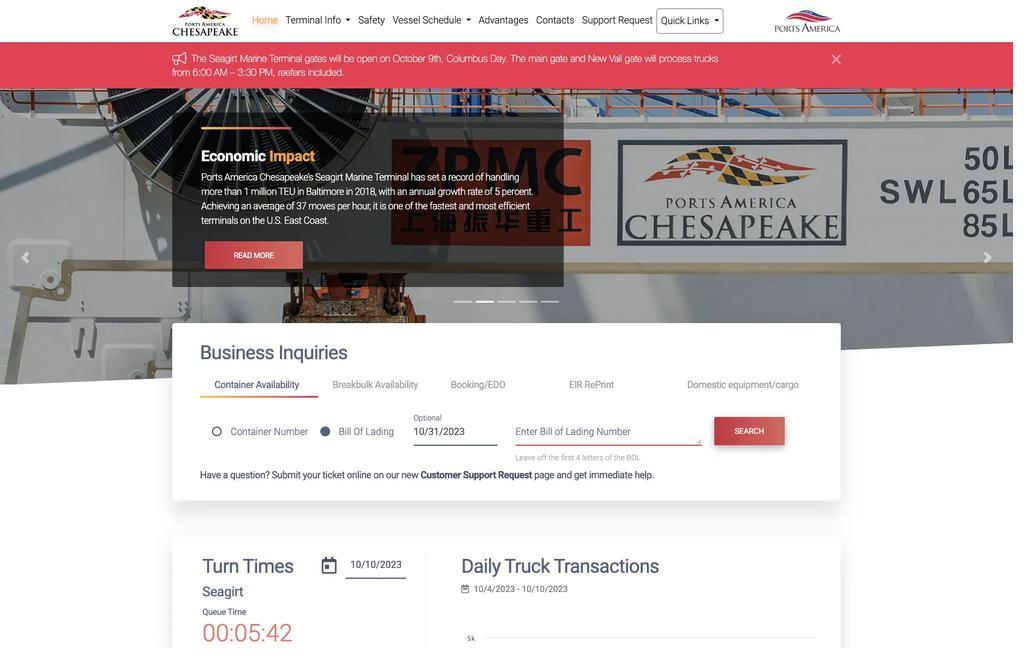 Task type: describe. For each thing, give the bounding box(es) containing it.
of left the 5
[[485, 186, 493, 198]]

1 horizontal spatial number
[[597, 427, 631, 438]]

0 vertical spatial support
[[582, 14, 616, 26]]

2 will from the left
[[645, 53, 657, 64]]

efficient
[[499, 201, 530, 212]]

achieving
[[201, 201, 239, 212]]

safety link
[[355, 8, 389, 33]]

eir reprint link
[[555, 374, 673, 397]]

new
[[402, 470, 418, 482]]

read
[[234, 251, 252, 260]]

has
[[411, 172, 425, 183]]

on inside 00:05:42 main content
[[374, 470, 384, 482]]

3:30
[[238, 67, 257, 78]]

submit
[[272, 470, 301, 482]]

page
[[534, 470, 555, 482]]

terminal info
[[286, 14, 344, 26]]

business
[[200, 342, 274, 365]]

help.
[[635, 470, 654, 482]]

queue time 00:05:42
[[202, 608, 293, 648]]

optional
[[414, 414, 442, 423]]

a inside 00:05:42 main content
[[223, 470, 228, 482]]

availability for container availability
[[256, 380, 299, 391]]

per
[[337, 201, 350, 212]]

included.
[[308, 67, 345, 78]]

process
[[659, 53, 692, 64]]

a inside "ports america chesapeake's seagirt marine terminal has set a record of handling more than 1 million teu in baltimore in 2018,                         with an annual growth rate of 5 percent. achieving an average of 37 moves per hour, it is one of the fastest and most efficient terminals on the u.s. east coast."
[[441, 172, 446, 183]]

vessel schedule link
[[389, 8, 475, 33]]

turn
[[202, 556, 239, 579]]

0 horizontal spatial number
[[274, 426, 308, 438]]

seagirt inside 00:05:42 main content
[[202, 584, 243, 600]]

open
[[357, 53, 377, 64]]

reefers
[[278, 67, 305, 78]]

the down annual
[[415, 201, 428, 212]]

inquiries
[[278, 342, 348, 365]]

business inquiries
[[200, 342, 348, 365]]

1
[[244, 186, 249, 198]]

1 horizontal spatial lading
[[566, 427, 594, 438]]

teu
[[279, 186, 295, 198]]

main
[[529, 53, 548, 64]]

0 vertical spatial request
[[618, 14, 653, 26]]

the seagirt marine terminal gates will be open on october 9th, columbus day. the main gate and new vail gate will process trucks from 6:00 am – 3:30 pm, reefers included.
[[172, 53, 719, 78]]

get
[[574, 470, 587, 482]]

vessel
[[393, 14, 420, 26]]

domestic
[[687, 380, 726, 391]]

record
[[448, 172, 474, 183]]

percent.
[[502, 186, 534, 198]]

economic
[[201, 148, 266, 165]]

container for container number
[[231, 426, 272, 438]]

off
[[537, 454, 547, 463]]

have a question? submit your ticket online on our new customer support request page and get immediate help.
[[200, 470, 654, 482]]

safety
[[358, 14, 385, 26]]

transactions
[[554, 556, 659, 579]]

truck
[[505, 556, 550, 579]]

2 gate from the left
[[625, 53, 642, 64]]

home link
[[248, 8, 282, 33]]

0 vertical spatial an
[[397, 186, 407, 198]]

the right off
[[549, 454, 559, 463]]

marine inside "ports america chesapeake's seagirt marine terminal has set a record of handling more than 1 million teu in baltimore in 2018,                         with an annual growth rate of 5 percent. achieving an average of 37 moves per hour, it is one of the fastest and most efficient terminals on the u.s. east coast."
[[345, 172, 373, 183]]

5
[[495, 186, 500, 198]]

impact
[[269, 148, 315, 165]]

request inside 00:05:42 main content
[[498, 470, 532, 482]]

0 horizontal spatial lading
[[366, 426, 394, 438]]

eir
[[569, 380, 583, 391]]

moves
[[309, 201, 335, 212]]

marine inside the seagirt marine terminal gates will be open on october 9th, columbus day. the main gate and new vail gate will process trucks from 6:00 am – 3:30 pm, reefers included.
[[240, 53, 267, 64]]

annual
[[409, 186, 436, 198]]

calendar day image
[[322, 558, 337, 575]]

support request
[[582, 14, 653, 26]]

equipment/cargo
[[729, 380, 799, 391]]

immediate
[[589, 470, 633, 482]]

quick
[[661, 15, 685, 27]]

seagirt inside the seagirt marine terminal gates will be open on october 9th, columbus day. the main gate and new vail gate will process trucks from 6:00 am – 3:30 pm, reefers included.
[[209, 53, 237, 64]]

enter bill of lading number
[[516, 427, 631, 438]]

quick links link
[[657, 8, 724, 34]]

am
[[214, 67, 228, 78]]

ports america chesapeake's seagirt marine terminal has set a record of handling more than 1 million teu in baltimore in 2018,                         with an annual growth rate of 5 percent. achieving an average of 37 moves per hour, it is one of the fastest and most efficient terminals on the u.s. east coast.
[[201, 172, 534, 227]]

customer support request link
[[421, 470, 532, 482]]

times
[[243, 556, 294, 579]]

terminal info link
[[282, 8, 355, 33]]

coast.
[[304, 215, 329, 227]]

support request link
[[578, 8, 657, 33]]

and inside "ports america chesapeake's seagirt marine terminal has set a record of handling more than 1 million teu in baltimore in 2018,                         with an annual growth rate of 5 percent. achieving an average of 37 moves per hour, it is one of the fastest and most efficient terminals on the u.s. east coast."
[[459, 201, 474, 212]]

booking/edo
[[451, 380, 506, 391]]

daily
[[462, 556, 501, 579]]

container number
[[231, 426, 308, 438]]

00:05:42 main content
[[163, 324, 850, 649]]

u.s.
[[267, 215, 282, 227]]

of up first
[[555, 427, 563, 438]]

calendar week image
[[462, 585, 469, 594]]

bol
[[627, 454, 641, 463]]

terminal inside terminal info link
[[286, 14, 322, 26]]

economic impact
[[201, 148, 315, 165]]

Enter Bill of Lading Number text field
[[516, 425, 702, 446]]

vail
[[609, 53, 622, 64]]

00:05:42
[[202, 620, 293, 648]]

breakbulk availability link
[[318, 374, 436, 397]]

day.
[[491, 53, 508, 64]]

1 the from the left
[[192, 53, 207, 64]]

on inside "ports america chesapeake's seagirt marine terminal has set a record of handling more than 1 million teu in baltimore in 2018,                         with an annual growth rate of 5 percent. achieving an average of 37 moves per hour, it is one of the fastest and most efficient terminals on the u.s. east coast."
[[240, 215, 250, 227]]

reprint
[[585, 380, 614, 391]]

home
[[252, 14, 278, 26]]

read more link
[[205, 242, 303, 270]]

of up rate
[[476, 172, 484, 183]]

37
[[296, 201, 307, 212]]



Task type: locate. For each thing, give the bounding box(es) containing it.
marine up 3:30
[[240, 53, 267, 64]]

on inside the seagirt marine terminal gates will be open on october 9th, columbus day. the main gate and new vail gate will process trucks from 6:00 am – 3:30 pm, reefers included.
[[380, 53, 390, 64]]

1 horizontal spatial will
[[645, 53, 657, 64]]

availability for breakbulk availability
[[375, 380, 418, 391]]

9th,
[[428, 53, 444, 64]]

container availability link
[[200, 374, 318, 398]]

schedule
[[423, 14, 462, 26]]

request left quick
[[618, 14, 653, 26]]

question?
[[230, 470, 270, 482]]

bill of lading
[[339, 426, 394, 438]]

the
[[415, 201, 428, 212], [252, 215, 265, 227], [549, 454, 559, 463], [614, 454, 625, 463]]

the seagirt marine terminal gates will be open on october 9th, columbus day. the main gate and new vail gate will process trucks from 6:00 am – 3:30 pm, reefers included. alert
[[0, 42, 1013, 89]]

bill right enter
[[540, 427, 553, 438]]

an
[[397, 186, 407, 198], [241, 201, 251, 212]]

2 the from the left
[[511, 53, 526, 64]]

0 vertical spatial on
[[380, 53, 390, 64]]

read more
[[234, 251, 274, 260]]

gate right vail
[[625, 53, 642, 64]]

of left 37
[[286, 201, 294, 212]]

0 horizontal spatial support
[[463, 470, 496, 482]]

0 horizontal spatial marine
[[240, 53, 267, 64]]

customer
[[421, 470, 461, 482]]

2 vertical spatial and
[[557, 470, 572, 482]]

0 horizontal spatial an
[[241, 201, 251, 212]]

pm,
[[259, 67, 275, 78]]

1 horizontal spatial request
[[618, 14, 653, 26]]

million
[[251, 186, 277, 198]]

one
[[388, 201, 403, 212]]

Optional text field
[[414, 423, 498, 446]]

-
[[517, 585, 520, 595]]

1 vertical spatial marine
[[345, 172, 373, 183]]

domestic equipment/cargo
[[687, 380, 799, 391]]

east
[[284, 215, 302, 227]]

marine
[[240, 53, 267, 64], [345, 172, 373, 183]]

with
[[379, 186, 395, 198]]

number up the bol
[[597, 427, 631, 438]]

0 vertical spatial terminal
[[286, 14, 322, 26]]

1 vertical spatial a
[[223, 470, 228, 482]]

0 horizontal spatial availability
[[256, 380, 299, 391]]

columbus
[[447, 53, 488, 64]]

1 will from the left
[[330, 53, 341, 64]]

0 horizontal spatial the
[[192, 53, 207, 64]]

a right have
[[223, 470, 228, 482]]

1 availability from the left
[[256, 380, 299, 391]]

seagirt inside "ports america chesapeake's seagirt marine terminal has set a record of handling more than 1 million teu in baltimore in 2018,                         with an annual growth rate of 5 percent. achieving an average of 37 moves per hour, it is one of the fastest and most efficient terminals on the u.s. east coast."
[[315, 172, 343, 183]]

economic engine image
[[0, 89, 1013, 526]]

–
[[230, 67, 235, 78]]

most
[[476, 201, 497, 212]]

info
[[325, 14, 341, 26]]

than
[[224, 186, 242, 198]]

lading right of
[[366, 426, 394, 438]]

0 vertical spatial seagirt
[[209, 53, 237, 64]]

search
[[735, 427, 765, 436]]

request
[[618, 14, 653, 26], [498, 470, 532, 482]]

and inside the seagirt marine terminal gates will be open on october 9th, columbus day. the main gate and new vail gate will process trucks from 6:00 am – 3:30 pm, reefers included.
[[570, 53, 586, 64]]

terminal inside the seagirt marine terminal gates will be open on october 9th, columbus day. the main gate and new vail gate will process trucks from 6:00 am – 3:30 pm, reefers included.
[[270, 53, 302, 64]]

availability down business inquiries
[[256, 380, 299, 391]]

0 vertical spatial marine
[[240, 53, 267, 64]]

the left the bol
[[614, 454, 625, 463]]

2 in from the left
[[346, 186, 353, 198]]

0 horizontal spatial a
[[223, 470, 228, 482]]

1 in from the left
[[297, 186, 304, 198]]

container for container availability
[[214, 380, 254, 391]]

on
[[380, 53, 390, 64], [240, 215, 250, 227], [374, 470, 384, 482]]

on left the our
[[374, 470, 384, 482]]

advantages
[[479, 14, 529, 26]]

on right the terminals
[[240, 215, 250, 227]]

breakbulk availability
[[333, 380, 418, 391]]

1 horizontal spatial bill
[[540, 427, 553, 438]]

the seagirt marine terminal gates will be open on october 9th, columbus day. the main gate and new vail gate will process trucks from 6:00 am – 3:30 pm, reefers included. link
[[172, 53, 719, 78]]

will left be
[[330, 53, 341, 64]]

1 horizontal spatial in
[[346, 186, 353, 198]]

ticket
[[323, 470, 345, 482]]

handling
[[486, 172, 519, 183]]

have
[[200, 470, 221, 482]]

availability right breakbulk
[[375, 380, 418, 391]]

growth
[[438, 186, 466, 198]]

bill left of
[[339, 426, 351, 438]]

availability
[[256, 380, 299, 391], [375, 380, 418, 391]]

is
[[380, 201, 386, 212]]

of right letters
[[605, 454, 612, 463]]

it
[[373, 201, 378, 212]]

and inside 00:05:42 main content
[[557, 470, 572, 482]]

1 vertical spatial container
[[231, 426, 272, 438]]

terminal up reefers
[[270, 53, 302, 64]]

2 availability from the left
[[375, 380, 418, 391]]

leave
[[516, 454, 535, 463]]

a right set at top left
[[441, 172, 446, 183]]

more
[[201, 186, 222, 198]]

request down leave
[[498, 470, 532, 482]]

terminal left info at the left of the page
[[286, 14, 322, 26]]

and left the new
[[570, 53, 586, 64]]

0 horizontal spatial in
[[297, 186, 304, 198]]

baltimore
[[306, 186, 344, 198]]

2018,
[[355, 186, 377, 198]]

10/10/2023
[[522, 585, 568, 595]]

1 horizontal spatial availability
[[375, 380, 418, 391]]

eir reprint
[[569, 380, 614, 391]]

fastest
[[430, 201, 457, 212]]

support right customer
[[463, 470, 496, 482]]

seagirt up queue
[[202, 584, 243, 600]]

be
[[344, 53, 354, 64]]

container
[[214, 380, 254, 391], [231, 426, 272, 438]]

1 vertical spatial support
[[463, 470, 496, 482]]

None text field
[[346, 556, 406, 580]]

seagirt up am
[[209, 53, 237, 64]]

from
[[172, 67, 190, 78]]

terminal inside "ports america chesapeake's seagirt marine terminal has set a record of handling more than 1 million teu in baltimore in 2018,                         with an annual growth rate of 5 percent. achieving an average of 37 moves per hour, it is one of the fastest and most efficient terminals on the u.s. east coast."
[[374, 172, 409, 183]]

domestic equipment/cargo link
[[673, 374, 813, 397]]

1 vertical spatial request
[[498, 470, 532, 482]]

seagirt
[[209, 53, 237, 64], [315, 172, 343, 183], [202, 584, 243, 600]]

0 vertical spatial and
[[570, 53, 586, 64]]

number up submit
[[274, 426, 308, 438]]

ports
[[201, 172, 222, 183]]

contacts
[[536, 14, 575, 26]]

0 horizontal spatial will
[[330, 53, 341, 64]]

our
[[386, 470, 399, 482]]

1 horizontal spatial a
[[441, 172, 446, 183]]

2 vertical spatial terminal
[[374, 172, 409, 183]]

2 vertical spatial seagirt
[[202, 584, 243, 600]]

terminals
[[201, 215, 238, 227]]

0 horizontal spatial request
[[498, 470, 532, 482]]

0 horizontal spatial bill
[[339, 426, 351, 438]]

the right 'day.'
[[511, 53, 526, 64]]

new
[[588, 53, 607, 64]]

on right the open
[[380, 53, 390, 64]]

1 horizontal spatial support
[[582, 14, 616, 26]]

seagirt up baltimore
[[315, 172, 343, 183]]

quick links
[[661, 15, 712, 27]]

a
[[441, 172, 446, 183], [223, 470, 228, 482]]

bill
[[339, 426, 351, 438], [540, 427, 553, 438]]

an down 1
[[241, 201, 251, 212]]

container up question?
[[231, 426, 272, 438]]

support inside 00:05:42 main content
[[463, 470, 496, 482]]

online
[[347, 470, 371, 482]]

and left the get
[[557, 470, 572, 482]]

enter
[[516, 427, 538, 438]]

2 vertical spatial on
[[374, 470, 384, 482]]

of right the one
[[405, 201, 413, 212]]

1 vertical spatial seagirt
[[315, 172, 343, 183]]

gates
[[305, 53, 327, 64]]

0 vertical spatial container
[[214, 380, 254, 391]]

support up the new
[[582, 14, 616, 26]]

1 vertical spatial and
[[459, 201, 474, 212]]

the left u.s.
[[252, 215, 265, 227]]

10/4/2023 - 10/10/2023
[[474, 585, 568, 595]]

close image
[[832, 52, 841, 67]]

average
[[253, 201, 284, 212]]

1 horizontal spatial the
[[511, 53, 526, 64]]

trucks
[[694, 53, 719, 64]]

turn times
[[202, 556, 294, 579]]

0 vertical spatial a
[[441, 172, 446, 183]]

1 horizontal spatial gate
[[625, 53, 642, 64]]

letters
[[582, 454, 604, 463]]

in up per
[[346, 186, 353, 198]]

daily truck transactions
[[462, 556, 659, 579]]

will left process
[[645, 53, 657, 64]]

terminal up with
[[374, 172, 409, 183]]

1 vertical spatial terminal
[[270, 53, 302, 64]]

an right with
[[397, 186, 407, 198]]

1 gate from the left
[[550, 53, 568, 64]]

lading
[[366, 426, 394, 438], [566, 427, 594, 438]]

container down business on the bottom left of page
[[214, 380, 254, 391]]

0 horizontal spatial gate
[[550, 53, 568, 64]]

lading up 4
[[566, 427, 594, 438]]

in right teu on the left top
[[297, 186, 304, 198]]

1 horizontal spatial an
[[397, 186, 407, 198]]

links
[[687, 15, 709, 27]]

bullhorn image
[[172, 52, 192, 65]]

leave off the first 4 letters of the bol
[[516, 454, 641, 463]]

hour,
[[352, 201, 371, 212]]

4
[[576, 454, 581, 463]]

marine up the '2018,'
[[345, 172, 373, 183]]

1 vertical spatial an
[[241, 201, 251, 212]]

set
[[427, 172, 439, 183]]

1 vertical spatial on
[[240, 215, 250, 227]]

gate right main
[[550, 53, 568, 64]]

and down rate
[[459, 201, 474, 212]]

of
[[354, 426, 363, 438]]

the up 6:00
[[192, 53, 207, 64]]

more
[[254, 251, 274, 260]]

1 horizontal spatial marine
[[345, 172, 373, 183]]

number
[[274, 426, 308, 438], [597, 427, 631, 438]]



Task type: vqa. For each thing, say whether or not it's contained in the screenshot.
Container associated with Container Availability
yes



